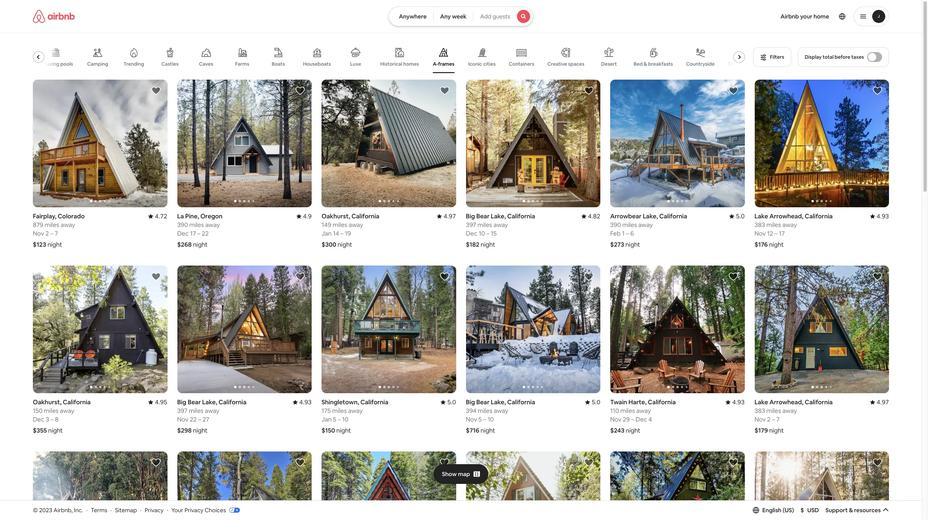 Task type: locate. For each thing, give the bounding box(es) containing it.
nov up $179 on the right bottom of page
[[755, 416, 766, 424]]

1 horizontal spatial 17
[[779, 230, 785, 238]]

night down 29
[[626, 427, 641, 435]]

nov inside the lake arrowhead, california 383 miles away nov 12 – 17 $176 night
[[755, 230, 766, 238]]

110
[[610, 407, 619, 415]]

0 horizontal spatial 4.97 out of 5 average rating image
[[437, 212, 456, 220]]

california inside lake arrowhead, california 383 miles away nov 2 – 7 $179 night
[[805, 399, 833, 406]]

· right 'inc.'
[[86, 507, 88, 514]]

anywhere button
[[389, 7, 434, 26]]

privacy right your
[[185, 507, 204, 514]]

1 horizontal spatial 2
[[767, 416, 771, 424]]

0 horizontal spatial oakhurst,
[[33, 399, 62, 406]]

2 383 from the top
[[755, 407, 765, 415]]

dec up $268
[[177, 230, 189, 238]]

0 vertical spatial 397
[[466, 221, 476, 229]]

0 vertical spatial 5.0 out of 5 average rating image
[[730, 212, 745, 220]]

397 inside big bear lake, california 397 miles away dec 10 – 15 $182 night
[[466, 221, 476, 229]]

· left privacy link
[[140, 507, 142, 514]]

night right '$716'
[[481, 427, 495, 435]]

2 390 from the left
[[610, 221, 621, 229]]

add to wishlist: lake arrowhead, california image for 4.97
[[873, 272, 883, 282]]

2 up $179 on the right bottom of page
[[767, 416, 771, 424]]

add to wishlist: lake arrowhead, california image
[[873, 86, 883, 96], [873, 272, 883, 282]]

2 4.93 out of 5 average rating image from the left
[[726, 399, 745, 406]]

0 horizontal spatial 2
[[45, 230, 49, 238]]

4.97 out of 5 average rating image for oakhurst, california 149 miles away jan 14 – 19 $300 night
[[437, 212, 456, 220]]

bear up "394"
[[477, 399, 490, 406]]

– inside big bear lake, california 397 miles away nov 22 – 27 $298 night
[[198, 416, 201, 424]]

english
[[763, 507, 782, 514]]

night down the "6"
[[626, 241, 640, 249]]

4.93 for twain harte, california 110 miles away nov 29 – dec 4 $243 night
[[733, 399, 745, 406]]

california inside the lake arrowhead, california 383 miles away nov 12 – 17 $176 night
[[805, 212, 833, 220]]

1 vertical spatial 7
[[777, 416, 780, 424]]

1 vertical spatial oakhurst,
[[33, 399, 62, 406]]

night
[[48, 241, 62, 249], [193, 241, 208, 249], [338, 241, 352, 249], [481, 241, 495, 249], [626, 241, 640, 249], [769, 241, 784, 249], [48, 427, 63, 435], [193, 427, 208, 435], [337, 427, 351, 435], [481, 427, 495, 435], [626, 427, 641, 435], [770, 427, 784, 435]]

english (us)
[[763, 507, 794, 514]]

1 vertical spatial jan
[[322, 416, 332, 424]]

4.97 for lake arrowhead, california 383 miles away nov 2 – 7 $179 night
[[877, 399, 889, 406]]

397 up $298
[[177, 407, 188, 415]]

terms · sitemap · privacy ·
[[91, 507, 168, 514]]

oakhurst,
[[322, 212, 350, 220], [33, 399, 62, 406]]

arrowhead, for nov 12 – 17
[[770, 212, 804, 220]]

nov down 879
[[33, 230, 44, 238]]

5.0 out of 5 average rating image
[[730, 212, 745, 220], [585, 399, 601, 406]]

houseboats
[[303, 61, 331, 67]]

arrowbear lake, california 390 miles away feb 1 – 6 $273 night
[[610, 212, 687, 249]]

22 inside big bear lake, california 397 miles away nov 22 – 27 $298 night
[[190, 416, 197, 424]]

miles down 'fairplay,'
[[45, 221, 59, 229]]

– inside big bear lake, california 394 miles away nov 5 – 10 $716 night
[[483, 416, 486, 424]]

nov inside lake arrowhead, california 383 miles away nov 2 – 7 $179 night
[[755, 416, 766, 424]]

lake for lake arrowhead, california 383 miles away nov 2 – 7 $179 night
[[755, 399, 768, 406]]

airbnb your home
[[781, 13, 829, 20]]

15
[[491, 230, 497, 238]]

$179
[[755, 427, 768, 435]]

add to wishlist: big bear lake, california image
[[295, 272, 305, 282], [873, 458, 883, 468]]

your privacy choices link
[[171, 507, 240, 515]]

2 horizontal spatial 4.93
[[877, 212, 889, 220]]

2
[[45, 230, 49, 238], [767, 416, 771, 424]]

night down 19
[[338, 241, 352, 249]]

879
[[33, 221, 43, 229]]

5.0 out of 5 average rating image for arrowbear lake, california 390 miles away feb 1 – 6 $273 night
[[730, 212, 745, 220]]

bear inside big bear lake, california 397 miles away nov 22 – 27 $298 night
[[188, 399, 201, 406]]

4.93 for big bear lake, california 397 miles away nov 22 – 27 $298 night
[[299, 399, 312, 406]]

0 horizontal spatial 390
[[177, 221, 188, 229]]

5
[[333, 416, 337, 424], [479, 416, 482, 424]]

2 5 from the left
[[479, 416, 482, 424]]

1 horizontal spatial 5
[[479, 416, 482, 424]]

1 5 from the left
[[333, 416, 337, 424]]

dec left 4
[[636, 416, 647, 424]]

jan inside shingletown, california 175 miles away jan 5 – 10 $150 night
[[322, 416, 332, 424]]

4
[[649, 416, 652, 424]]

big for big bear lake, california 397 miles away nov 22 – 27 $298 night
[[177, 399, 186, 406]]

1 add to wishlist: big bear lake, california image from the top
[[584, 86, 594, 96]]

397
[[466, 221, 476, 229], [177, 407, 188, 415]]

lake for lake arrowhead, california 383 miles away nov 12 – 17 $176 night
[[755, 212, 768, 220]]

1 vertical spatial lake
[[755, 399, 768, 406]]

2 up $123
[[45, 230, 49, 238]]

0 horizontal spatial 10
[[342, 416, 349, 424]]

1 383 from the top
[[755, 221, 765, 229]]

4.82
[[588, 212, 601, 220]]

0 horizontal spatial 5.0 out of 5 average rating image
[[585, 399, 601, 406]]

4.97 out of 5 average rating image
[[437, 212, 456, 220], [870, 399, 889, 406]]

1 horizontal spatial 4.93 out of 5 average rating image
[[726, 399, 745, 406]]

0 horizontal spatial &
[[644, 61, 647, 67]]

choices
[[205, 507, 226, 514]]

4.9 out of 5 average rating image
[[296, 212, 312, 220]]

390 for la
[[177, 221, 188, 229]]

0 horizontal spatial add to wishlist: oakhurst, california image
[[151, 272, 161, 282]]

away inside the lake arrowhead, california 383 miles away nov 12 – 17 $176 night
[[783, 221, 797, 229]]

luxe
[[350, 61, 361, 67]]

night right $268
[[193, 241, 208, 249]]

22 left 27
[[190, 416, 197, 424]]

bear inside big bear lake, california 397 miles away dec 10 – 15 $182 night
[[477, 212, 490, 220]]

dec inside oakhurst, california 150 miles away dec 3 – 8 $355 night
[[33, 416, 44, 424]]

oakhurst, for 149
[[322, 212, 350, 220]]

1 vertical spatial 4.97
[[877, 399, 889, 406]]

· right terms
[[110, 507, 112, 514]]

lake, for big bear lake, california 394 miles away nov 5 – 10 $716 night
[[491, 399, 506, 406]]

383 for nov 12 – 17
[[755, 221, 765, 229]]

bed
[[634, 61, 643, 67]]

miles inside la pine, oregon 390 miles away dec 17 – 22 $268 night
[[189, 221, 204, 229]]

miles
[[45, 221, 59, 229], [189, 221, 204, 229], [333, 221, 347, 229], [478, 221, 492, 229], [623, 221, 637, 229], [767, 221, 781, 229], [44, 407, 59, 415], [189, 407, 204, 415], [332, 407, 347, 415], [478, 407, 493, 415], [621, 407, 635, 415], [767, 407, 781, 415]]

any week
[[440, 13, 467, 20]]

miles up 29
[[621, 407, 635, 415]]

5 up "$150"
[[333, 416, 337, 424]]

big up $182
[[466, 212, 475, 220]]

lake up 12
[[755, 212, 768, 220]]

©
[[33, 507, 38, 514]]

1 vertical spatial 4.97 out of 5 average rating image
[[870, 399, 889, 406]]

383 up $176
[[755, 221, 765, 229]]

1
[[622, 230, 625, 238]]

1 vertical spatial 22
[[190, 416, 197, 424]]

night right $179 on the right bottom of page
[[770, 427, 784, 435]]

lake
[[755, 212, 768, 220], [755, 399, 768, 406]]

4.9
[[303, 212, 312, 220]]

4.93 for lake arrowhead, california 383 miles away nov 12 – 17 $176 night
[[877, 212, 889, 220]]

oakhurst, for 150
[[33, 399, 62, 406]]

4.93 out of 5 average rating image
[[293, 399, 312, 406], [726, 399, 745, 406]]

lake, inside big bear lake, california 397 miles away dec 10 – 15 $182 night
[[491, 212, 506, 220]]

colorado
[[58, 212, 85, 220]]

1 add to wishlist: lake arrowhead, california image from the top
[[873, 86, 883, 96]]

big inside big bear lake, california 397 miles away dec 10 – 15 $182 night
[[466, 212, 475, 220]]

nov down 110
[[610, 416, 622, 424]]

homes
[[403, 61, 419, 67]]

1 horizontal spatial 7
[[777, 416, 780, 424]]

oakhurst, inside oakhurst, california 149 miles away jan 14 – 19 $300 night
[[322, 212, 350, 220]]

miles down pine,
[[189, 221, 204, 229]]

1 vertical spatial add to wishlist: big bear lake, california image
[[584, 272, 594, 282]]

night down 8
[[48, 427, 63, 435]]

none search field containing anywhere
[[389, 7, 534, 26]]

1 horizontal spatial add to wishlist: big bear lake, california image
[[873, 458, 883, 468]]

1 vertical spatial add to wishlist: big bear lake, california image
[[873, 458, 883, 468]]

© 2023 airbnb, inc. ·
[[33, 507, 88, 514]]

2 lake from the top
[[755, 399, 768, 406]]

1 vertical spatial add to wishlist: lake arrowhead, california image
[[873, 272, 883, 282]]

group
[[33, 41, 766, 73], [33, 80, 167, 208], [177, 80, 312, 208], [322, 80, 456, 208], [466, 80, 601, 208], [610, 80, 745, 208], [755, 80, 889, 208], [33, 266, 167, 394], [177, 266, 312, 394], [322, 266, 456, 394], [466, 266, 601, 394], [610, 266, 745, 394], [755, 266, 889, 394], [33, 452, 167, 521], [177, 452, 312, 521], [322, 452, 456, 521], [466, 452, 601, 521], [610, 452, 745, 521], [755, 452, 889, 521]]

lake inside the lake arrowhead, california 383 miles away nov 12 – 17 $176 night
[[755, 212, 768, 220]]

0 vertical spatial 4.97 out of 5 average rating image
[[437, 212, 456, 220]]

big right 4.95
[[177, 399, 186, 406]]

& right bed
[[644, 61, 647, 67]]

add to wishlist: big bear lake, california image
[[584, 86, 594, 96], [584, 272, 594, 282]]

2 arrowhead, from the top
[[770, 399, 804, 406]]

390 down la
[[177, 221, 188, 229]]

2 add to wishlist: big bear lake, california image from the top
[[584, 272, 594, 282]]

4.97 out of 5 average rating image for lake arrowhead, california 383 miles away nov 2 – 7 $179 night
[[870, 399, 889, 406]]

big up "394"
[[466, 399, 475, 406]]

airbnb,
[[54, 507, 73, 514]]

0 vertical spatial 7
[[55, 230, 58, 238]]

add to wishlist: lake arrowhead, california image
[[295, 458, 305, 468]]

bear up $182
[[477, 212, 490, 220]]

lake,
[[491, 212, 506, 220], [643, 212, 658, 220], [202, 399, 217, 406], [491, 399, 506, 406]]

7 inside fairplay, colorado 879 miles away nov 2 – 7 $123 night
[[55, 230, 58, 238]]

miles down shingletown,
[[332, 407, 347, 415]]

1 lake from the top
[[755, 212, 768, 220]]

jan down 175
[[322, 416, 332, 424]]

0 horizontal spatial privacy
[[145, 507, 164, 514]]

0 vertical spatial 2
[[45, 230, 49, 238]]

miles inside oakhurst, california 150 miles away dec 3 – 8 $355 night
[[44, 407, 59, 415]]

1 vertical spatial 397
[[177, 407, 188, 415]]

10 for dec
[[479, 230, 485, 238]]

0 horizontal spatial 4.93
[[299, 399, 312, 406]]

lake up $179 on the right bottom of page
[[755, 399, 768, 406]]

nov left 12
[[755, 230, 766, 238]]

miles up the "6"
[[623, 221, 637, 229]]

jan
[[322, 230, 332, 238], [322, 416, 332, 424]]

1 vertical spatial 2
[[767, 416, 771, 424]]

7
[[55, 230, 58, 238], [777, 416, 780, 424]]

1 horizontal spatial oakhurst,
[[322, 212, 350, 220]]

total
[[823, 54, 834, 60]]

night inside oakhurst, california 150 miles away dec 3 – 8 $355 night
[[48, 427, 63, 435]]

$150
[[322, 427, 335, 435]]

10 for –
[[342, 416, 349, 424]]

miles up $179 on the right bottom of page
[[767, 407, 781, 415]]

add to wishlist: lake arrowhead, california image for 4.93
[[873, 86, 883, 96]]

0 vertical spatial 4.97
[[444, 212, 456, 220]]

night down 15
[[481, 241, 495, 249]]

jan inside oakhurst, california 149 miles away jan 14 – 19 $300 night
[[322, 230, 332, 238]]

397 inside big bear lake, california 397 miles away nov 22 – 27 $298 night
[[177, 407, 188, 415]]

jan down 149
[[322, 230, 332, 238]]

383 inside the lake arrowhead, california 383 miles away nov 12 – 17 $176 night
[[755, 221, 765, 229]]

& for support
[[849, 507, 853, 514]]

frames
[[438, 61, 455, 67]]

guests
[[493, 13, 510, 20]]

17 up $268
[[190, 230, 196, 238]]

miles right "394"
[[478, 407, 493, 415]]

any week button
[[433, 7, 474, 26]]

oakhurst, up 150
[[33, 399, 62, 406]]

$123
[[33, 241, 46, 249]]

383
[[755, 221, 765, 229], [755, 407, 765, 415]]

383 up $179 on the right bottom of page
[[755, 407, 765, 415]]

22 down oregon
[[202, 230, 209, 238]]

4.93
[[877, 212, 889, 220], [299, 399, 312, 406], [733, 399, 745, 406]]

lake inside lake arrowhead, california 383 miles away nov 2 – 7 $179 night
[[755, 399, 768, 406]]

None search field
[[389, 7, 534, 26]]

night right $123
[[48, 241, 62, 249]]

2 jan from the top
[[322, 416, 332, 424]]

privacy link
[[145, 507, 164, 514]]

2 horizontal spatial 10
[[488, 416, 494, 424]]

add to wishlist: oakhurst, california image for 4.95
[[151, 272, 161, 282]]

add to wishlist: oakhurst, california image for 4.97
[[440, 86, 450, 96]]

175
[[322, 407, 331, 415]]

2 · from the left
[[110, 507, 112, 514]]

night inside fairplay, colorado 879 miles away nov 2 – 7 $123 night
[[48, 241, 62, 249]]

5.0 out of 5 average rating image for big bear lake, california 394 miles away nov 5 – 10 $716 night
[[585, 399, 601, 406]]

0 vertical spatial &
[[644, 61, 647, 67]]

privacy left your
[[145, 507, 164, 514]]

miles inside arrowbear lake, california 390 miles away feb 1 – 6 $273 night
[[623, 221, 637, 229]]

bear for 5
[[477, 399, 490, 406]]

california inside oakhurst, california 150 miles away dec 3 – 8 $355 night
[[63, 399, 91, 406]]

0 vertical spatial add to wishlist: big bear lake, california image
[[295, 272, 305, 282]]

nov down "394"
[[466, 416, 477, 424]]

night down 12
[[769, 241, 784, 249]]

1 horizontal spatial 4.97 out of 5 average rating image
[[870, 399, 889, 406]]

0 horizontal spatial add to wishlist: big bear lake, california image
[[295, 272, 305, 282]]

0 vertical spatial oakhurst,
[[322, 212, 350, 220]]

arrowhead, inside lake arrowhead, california 383 miles away nov 2 – 7 $179 night
[[770, 399, 804, 406]]

383 for nov 2 – 7
[[755, 407, 765, 415]]

night inside big bear lake, california 397 miles away dec 10 – 15 $182 night
[[481, 241, 495, 249]]

1 horizontal spatial &
[[849, 507, 853, 514]]

1 horizontal spatial add to wishlist: oakhurst, california image
[[440, 86, 450, 96]]

0 vertical spatial add to wishlist: lake arrowhead, california image
[[873, 86, 883, 96]]

0 horizontal spatial 5.0
[[447, 399, 456, 406]]

0 vertical spatial add to wishlist: big bear lake, california image
[[584, 86, 594, 96]]

1 vertical spatial arrowhead,
[[770, 399, 804, 406]]

1 4.93 out of 5 average rating image from the left
[[293, 399, 312, 406]]

miles up 27
[[189, 407, 204, 415]]

7 inside lake arrowhead, california 383 miles away nov 2 – 7 $179 night
[[777, 416, 780, 424]]

california inside big bear lake, california 397 miles away nov 22 – 27 $298 night
[[219, 399, 247, 406]]

nov
[[33, 230, 44, 238], [755, 230, 766, 238], [177, 416, 188, 424], [466, 416, 477, 424], [610, 416, 622, 424], [755, 416, 766, 424]]

big inside big bear lake, california 397 miles away nov 22 – 27 $298 night
[[177, 399, 186, 406]]

397 up $182
[[466, 221, 476, 229]]

0 vertical spatial add to wishlist: oakhurst, california image
[[440, 86, 450, 96]]

5.0 for big bear lake, california 394 miles away nov 5 – 10 $716 night
[[592, 399, 601, 406]]

2 17 from the left
[[779, 230, 785, 238]]

night inside big bear lake, california 397 miles away nov 22 – 27 $298 night
[[193, 427, 208, 435]]

4.97
[[444, 212, 456, 220], [877, 399, 889, 406]]

1 horizontal spatial 5.0 out of 5 average rating image
[[730, 212, 745, 220]]

1 390 from the left
[[177, 221, 188, 229]]

27
[[203, 416, 209, 424]]

1 jan from the top
[[322, 230, 332, 238]]

dec down 150
[[33, 416, 44, 424]]

miles inside lake arrowhead, california 383 miles away nov 2 – 7 $179 night
[[767, 407, 781, 415]]

1 arrowhead, from the top
[[770, 212, 804, 220]]

0 vertical spatial arrowhead,
[[770, 212, 804, 220]]

lake, for big bear lake, california 397 miles away nov 22 – 27 $298 night
[[202, 399, 217, 406]]

bear for 10
[[477, 212, 490, 220]]

5.0
[[736, 212, 745, 220], [447, 399, 456, 406], [592, 399, 601, 406]]

390
[[177, 221, 188, 229], [610, 221, 621, 229]]

show
[[442, 471, 457, 478]]

away inside oakhurst, california 150 miles away dec 3 – 8 $355 night
[[60, 407, 74, 415]]

california inside oakhurst, california 149 miles away jan 14 – 19 $300 night
[[352, 212, 380, 220]]

1 horizontal spatial 4.97
[[877, 399, 889, 406]]

top
[[728, 61, 737, 67]]

bear
[[477, 212, 490, 220], [188, 399, 201, 406], [477, 399, 490, 406]]

0 horizontal spatial 4.97
[[444, 212, 456, 220]]

world
[[753, 61, 766, 67]]

terms
[[91, 507, 107, 514]]

dec up $182
[[466, 230, 478, 238]]

1 vertical spatial add to wishlist: oakhurst, california image
[[151, 272, 161, 282]]

17
[[190, 230, 196, 238], [779, 230, 785, 238]]

miles up 12
[[767, 221, 781, 229]]

shingletown, california 175 miles away jan 5 – 10 $150 night
[[322, 399, 389, 435]]

5 up '$716'
[[479, 416, 482, 424]]

miles up "14"
[[333, 221, 347, 229]]

1 horizontal spatial 390
[[610, 221, 621, 229]]

– inside twain harte, california 110 miles away nov 29 – dec 4 $243 night
[[631, 416, 635, 424]]

10 inside shingletown, california 175 miles away jan 5 – 10 $150 night
[[342, 416, 349, 424]]

big inside big bear lake, california 394 miles away nov 5 – 10 $716 night
[[466, 399, 475, 406]]

display total before taxes button
[[798, 47, 889, 67]]

show map button
[[434, 464, 488, 484]]

1 horizontal spatial 4.93
[[733, 399, 745, 406]]

1 horizontal spatial 10
[[479, 230, 485, 238]]

390 inside la pine, oregon 390 miles away dec 17 – 22 $268 night
[[177, 221, 188, 229]]

away
[[61, 221, 75, 229], [205, 221, 220, 229], [349, 221, 363, 229], [494, 221, 508, 229], [639, 221, 653, 229], [783, 221, 797, 229], [60, 407, 74, 415], [205, 407, 219, 415], [348, 407, 363, 415], [494, 407, 509, 415], [637, 407, 651, 415], [783, 407, 797, 415]]

2 horizontal spatial 5.0
[[736, 212, 745, 220]]

1 horizontal spatial 5.0
[[592, 399, 601, 406]]

miles inside the lake arrowhead, california 383 miles away nov 12 – 17 $176 night
[[767, 221, 781, 229]]

arrowhead, inside the lake arrowhead, california 383 miles away nov 12 – 17 $176 night
[[770, 212, 804, 220]]

add to wishlist: oakhurst, california image
[[440, 86, 450, 96], [151, 272, 161, 282]]

fairplay,
[[33, 212, 56, 220]]

1 horizontal spatial 397
[[466, 221, 476, 229]]

1 horizontal spatial 22
[[202, 230, 209, 238]]

4.82 out of 5 average rating image
[[582, 212, 601, 220]]

california
[[352, 212, 380, 220], [507, 212, 535, 220], [660, 212, 687, 220], [805, 212, 833, 220], [63, 399, 91, 406], [219, 399, 247, 406], [361, 399, 389, 406], [507, 399, 535, 406], [648, 399, 676, 406], [805, 399, 833, 406]]

miles up 3
[[44, 407, 59, 415]]

1 vertical spatial &
[[849, 507, 853, 514]]

oakhurst, inside oakhurst, california 150 miles away dec 3 – 8 $355 night
[[33, 399, 62, 406]]

night inside la pine, oregon 390 miles away dec 17 – 22 $268 night
[[193, 241, 208, 249]]

breakfasts
[[648, 61, 673, 67]]

0 vertical spatial jan
[[322, 230, 332, 238]]

lake, for big bear lake, california 397 miles away dec 10 – 15 $182 night
[[491, 212, 506, 220]]

– inside oakhurst, california 150 miles away dec 3 – 8 $355 night
[[51, 416, 54, 424]]

caves
[[199, 61, 213, 67]]

0 horizontal spatial 22
[[190, 416, 197, 424]]

0 horizontal spatial 4.93 out of 5 average rating image
[[293, 399, 312, 406]]

1 vertical spatial 5.0 out of 5 average rating image
[[585, 399, 601, 406]]

0 vertical spatial 22
[[202, 230, 209, 238]]

away inside arrowbear lake, california 390 miles away feb 1 – 6 $273 night
[[639, 221, 653, 229]]

397 for nov 22 – 27
[[177, 407, 188, 415]]

usd
[[808, 507, 819, 514]]

1 vertical spatial 383
[[755, 407, 765, 415]]

creative spaces
[[548, 61, 585, 67]]

add to wishlist: bolinas, california image
[[151, 458, 161, 468]]

2023
[[39, 507, 52, 514]]

17 right 12
[[779, 230, 785, 238]]

california inside twain harte, california 110 miles away nov 29 – dec 4 $243 night
[[648, 399, 676, 406]]

miles inside fairplay, colorado 879 miles away nov 2 – 7 $123 night
[[45, 221, 59, 229]]

390 inside arrowbear lake, california 390 miles away feb 1 – 6 $273 night
[[610, 221, 621, 229]]

12
[[767, 230, 773, 238]]

night inside twain harte, california 110 miles away nov 29 – dec 4 $243 night
[[626, 427, 641, 435]]

sitemap link
[[115, 507, 137, 514]]

miles up 15
[[478, 221, 492, 229]]

away inside la pine, oregon 390 miles away dec 17 – 22 $268 night
[[205, 221, 220, 229]]

– inside big bear lake, california 397 miles away dec 10 – 15 $182 night
[[487, 230, 490, 238]]

miles inside big bear lake, california 394 miles away nov 5 – 10 $716 night
[[478, 407, 493, 415]]

0 vertical spatial 383
[[755, 221, 765, 229]]

10 inside big bear lake, california 397 miles away dec 10 – 15 $182 night
[[479, 230, 485, 238]]

nov inside fairplay, colorado 879 miles away nov 2 – 7 $123 night
[[33, 230, 44, 238]]

fairplay, colorado 879 miles away nov 2 – 7 $123 night
[[33, 212, 85, 249]]

0 horizontal spatial 5
[[333, 416, 337, 424]]

2 add to wishlist: lake arrowhead, california image from the top
[[873, 272, 883, 282]]

0 horizontal spatial 7
[[55, 230, 58, 238]]

1 17 from the left
[[190, 230, 196, 238]]

3 · from the left
[[140, 507, 142, 514]]

feb
[[610, 230, 621, 238]]

dec inside la pine, oregon 390 miles away dec 17 – 22 $268 night
[[177, 230, 189, 238]]

4 · from the left
[[167, 507, 168, 514]]

night inside lake arrowhead, california 383 miles away nov 2 – 7 $179 night
[[770, 427, 784, 435]]

0 horizontal spatial 17
[[190, 230, 196, 238]]

night down 27
[[193, 427, 208, 435]]

oakhurst, up 149
[[322, 212, 350, 220]]

0 vertical spatial lake
[[755, 212, 768, 220]]

nov up $298
[[177, 416, 188, 424]]

bear inside big bear lake, california 394 miles away nov 5 – 10 $716 night
[[477, 399, 490, 406]]

383 inside lake arrowhead, california 383 miles away nov 2 – 7 $179 night
[[755, 407, 765, 415]]

1 horizontal spatial privacy
[[185, 507, 204, 514]]

& right support
[[849, 507, 853, 514]]

5.0 out of 5 average rating image
[[441, 399, 456, 406]]

bear up $298
[[188, 399, 201, 406]]

390 for arrowbear
[[610, 221, 621, 229]]

add to wishlist: shingletown, california image
[[440, 272, 450, 282]]

dec inside twain harte, california 110 miles away nov 29 – dec 4 $243 night
[[636, 416, 647, 424]]

· left your
[[167, 507, 168, 514]]

big for big bear lake, california 397 miles away dec 10 – 15 $182 night
[[466, 212, 475, 220]]

oregon
[[200, 212, 223, 220]]

night right "$150"
[[337, 427, 351, 435]]

5 inside big bear lake, california 394 miles away nov 5 – 10 $716 night
[[479, 416, 482, 424]]

390 up feb
[[610, 221, 621, 229]]

& for bed
[[644, 61, 647, 67]]

support
[[826, 507, 848, 514]]

4.97 for oakhurst, california 149 miles away jan 14 – 19 $300 night
[[444, 212, 456, 220]]

lake, inside big bear lake, california 394 miles away nov 5 – 10 $716 night
[[491, 399, 506, 406]]

amazing pools
[[39, 61, 73, 67]]

add to wishlist: big bear lake, california image for 4.82
[[584, 86, 594, 96]]

0 horizontal spatial 397
[[177, 407, 188, 415]]

(us)
[[783, 507, 794, 514]]



Task type: describe. For each thing, give the bounding box(es) containing it.
dec inside big bear lake, california 397 miles away dec 10 – 15 $182 night
[[466, 230, 478, 238]]

$355
[[33, 427, 47, 435]]

add to wishlist: arrowbear lake, california image
[[729, 86, 738, 96]]

night inside oakhurst, california 149 miles away jan 14 – 19 $300 night
[[338, 241, 352, 249]]

4.95 out of 5 average rating image
[[148, 399, 167, 406]]

add to wishlist: twain harte, california image
[[729, 272, 738, 282]]

– inside shingletown, california 175 miles away jan 5 – 10 $150 night
[[338, 416, 341, 424]]

lake, inside arrowbear lake, california 390 miles away feb 1 – 6 $273 night
[[643, 212, 658, 220]]

taxes
[[852, 54, 864, 60]]

5 inside shingletown, california 175 miles away jan 5 – 10 $150 night
[[333, 416, 337, 424]]

– inside la pine, oregon 390 miles away dec 17 – 22 $268 night
[[197, 230, 200, 238]]

away inside twain harte, california 110 miles away nov 29 – dec 4 $243 night
[[637, 407, 651, 415]]

– inside lake arrowhead, california 383 miles away nov 2 – 7 $179 night
[[772, 416, 775, 424]]

5.0 for arrowbear lake, california 390 miles away feb 1 – 6 $273 night
[[736, 212, 745, 220]]

home
[[814, 13, 829, 20]]

away inside fairplay, colorado 879 miles away nov 2 – 7 $123 night
[[61, 221, 75, 229]]

airbnb
[[781, 13, 799, 20]]

cities
[[483, 61, 496, 67]]

$243
[[610, 427, 625, 435]]

150
[[33, 407, 43, 415]]

profile element
[[543, 0, 889, 33]]

add guests
[[480, 13, 510, 20]]

394
[[466, 407, 477, 415]]

night inside the lake arrowhead, california 383 miles away nov 12 – 17 $176 night
[[769, 241, 784, 249]]

a-
[[433, 61, 438, 67]]

$298
[[177, 427, 192, 435]]

away inside shingletown, california 175 miles away jan 5 – 10 $150 night
[[348, 407, 363, 415]]

5.0 for shingletown, california 175 miles away jan 5 – 10 $150 night
[[447, 399, 456, 406]]

away inside big bear lake, california 394 miles away nov 5 – 10 $716 night
[[494, 407, 509, 415]]

jan for jan 5 – 10
[[322, 416, 332, 424]]

3
[[46, 416, 49, 424]]

29
[[623, 416, 630, 424]]

397 for dec 10 – 15
[[466, 221, 476, 229]]

night inside arrowbear lake, california 390 miles away feb 1 – 6 $273 night
[[626, 241, 640, 249]]

display
[[805, 54, 822, 60]]

$ usd
[[801, 507, 819, 514]]

any
[[440, 13, 451, 20]]

pools
[[60, 61, 73, 67]]

miles inside shingletown, california 175 miles away jan 5 – 10 $150 night
[[332, 407, 347, 415]]

california inside big bear lake, california 397 miles away dec 10 – 15 $182 night
[[507, 212, 535, 220]]

4.72 out of 5 average rating image
[[148, 212, 167, 220]]

spaces
[[568, 61, 585, 67]]

away inside lake arrowhead, california 383 miles away nov 2 – 7 $179 night
[[783, 407, 797, 415]]

top of the world
[[728, 61, 766, 67]]

10 inside big bear lake, california 394 miles away nov 5 – 10 $716 night
[[488, 416, 494, 424]]

4.93 out of 5 average rating image for big bear lake, california 397 miles away nov 22 – 27 $298 night
[[293, 399, 312, 406]]

miles inside big bear lake, california 397 miles away dec 10 – 15 $182 night
[[478, 221, 492, 229]]

miles inside oakhurst, california 149 miles away jan 14 – 19 $300 night
[[333, 221, 347, 229]]

group containing houseboats
[[33, 41, 766, 73]]

away inside big bear lake, california 397 miles away dec 10 – 15 $182 night
[[494, 221, 508, 229]]

nov inside twain harte, california 110 miles away nov 29 – dec 4 $243 night
[[610, 416, 622, 424]]

– inside fairplay, colorado 879 miles away nov 2 – 7 $123 night
[[50, 230, 53, 238]]

add to wishlist: fairplay, colorado image
[[151, 86, 161, 96]]

$
[[801, 507, 804, 514]]

your privacy choices
[[171, 507, 226, 514]]

oakhurst, california 150 miles away dec 3 – 8 $355 night
[[33, 399, 91, 435]]

add to wishlist: shasta county, california image
[[584, 458, 594, 468]]

17 inside the lake arrowhead, california 383 miles away nov 12 – 17 $176 night
[[779, 230, 785, 238]]

english (us) button
[[753, 507, 794, 514]]

$273
[[610, 241, 624, 249]]

bed & breakfasts
[[634, 61, 673, 67]]

la
[[177, 212, 184, 220]]

historical homes
[[380, 61, 419, 67]]

4.93 out of 5 average rating image
[[870, 212, 889, 220]]

nov inside big bear lake, california 397 miles away nov 22 – 27 $298 night
[[177, 416, 188, 424]]

miles inside twain harte, california 110 miles away nov 29 – dec 4 $243 night
[[621, 407, 635, 415]]

add to wishlist: big bear lake, california image for 5.0
[[584, 272, 594, 282]]

bear for 22
[[188, 399, 201, 406]]

2 inside fairplay, colorado 879 miles away nov 2 – 7 $123 night
[[45, 230, 49, 238]]

anywhere
[[399, 13, 427, 20]]

twain harte, california 110 miles away nov 29 – dec 4 $243 night
[[610, 399, 676, 435]]

terms link
[[91, 507, 107, 514]]

before
[[835, 54, 851, 60]]

twain
[[610, 399, 627, 406]]

add to wishlist: felton, california image
[[729, 458, 738, 468]]

inc.
[[74, 507, 83, 514]]

$300
[[322, 241, 336, 249]]

lake arrowhead, california 383 miles away nov 2 – 7 $179 night
[[755, 399, 833, 435]]

1 privacy from the left
[[145, 507, 164, 514]]

2 privacy from the left
[[185, 507, 204, 514]]

8
[[55, 416, 59, 424]]

add
[[480, 13, 492, 20]]

14
[[333, 230, 339, 238]]

a-frames
[[433, 61, 455, 67]]

away inside big bear lake, california 397 miles away nov 22 – 27 $298 night
[[205, 407, 219, 415]]

big for big bear lake, california 394 miles away nov 5 – 10 $716 night
[[466, 399, 475, 406]]

$176
[[755, 241, 768, 249]]

4.93 out of 5 average rating image for twain harte, california 110 miles away nov 29 – dec 4 $243 night
[[726, 399, 745, 406]]

california inside big bear lake, california 394 miles away nov 5 – 10 $716 night
[[507, 399, 535, 406]]

– inside the lake arrowhead, california 383 miles away nov 12 – 17 $176 night
[[775, 230, 778, 238]]

historical
[[380, 61, 402, 67]]

19
[[345, 230, 351, 238]]

add to wishlist: la pine, oregon image
[[295, 86, 305, 96]]

arrowbear
[[610, 212, 642, 220]]

shingletown,
[[322, 399, 359, 406]]

night inside shingletown, california 175 miles away jan 5 – 10 $150 night
[[337, 427, 351, 435]]

your
[[171, 507, 183, 514]]

harte,
[[629, 399, 647, 406]]

miles inside big bear lake, california 397 miles away nov 22 – 27 $298 night
[[189, 407, 204, 415]]

farms
[[235, 61, 249, 67]]

big bear lake, california 394 miles away nov 5 – 10 $716 night
[[466, 399, 535, 435]]

resources
[[855, 507, 881, 514]]

creative
[[548, 61, 567, 67]]

arrowhead, for nov 2 – 7
[[770, 399, 804, 406]]

149
[[322, 221, 331, 229]]

22 inside la pine, oregon 390 miles away dec 17 – 22 $268 night
[[202, 230, 209, 238]]

away inside oakhurst, california 149 miles away jan 14 – 19 $300 night
[[349, 221, 363, 229]]

nov inside big bear lake, california 394 miles away nov 5 – 10 $716 night
[[466, 416, 477, 424]]

– inside arrowbear lake, california 390 miles away feb 1 – 6 $273 night
[[626, 230, 629, 238]]

iconic cities
[[468, 61, 496, 67]]

jan for jan 14 – 19
[[322, 230, 332, 238]]

boats
[[272, 61, 285, 67]]

week
[[452, 13, 467, 20]]

night inside big bear lake, california 394 miles away nov 5 – 10 $716 night
[[481, 427, 495, 435]]

2 inside lake arrowhead, california 383 miles away nov 2 – 7 $179 night
[[767, 416, 771, 424]]

support & resources button
[[826, 507, 889, 514]]

1 · from the left
[[86, 507, 88, 514]]

sitemap
[[115, 507, 137, 514]]

trending
[[124, 61, 144, 67]]

california inside shingletown, california 175 miles away jan 5 – 10 $150 night
[[361, 399, 389, 406]]

add guests button
[[473, 7, 534, 26]]

amazing
[[39, 61, 59, 67]]

la pine, oregon 390 miles away dec 17 – 22 $268 night
[[177, 212, 223, 249]]

show map
[[442, 471, 470, 478]]

17 inside la pine, oregon 390 miles away dec 17 – 22 $268 night
[[190, 230, 196, 238]]

big bear lake, california 397 miles away nov 22 – 27 $298 night
[[177, 399, 247, 435]]

the
[[744, 61, 752, 67]]

california inside arrowbear lake, california 390 miles away feb 1 – 6 $273 night
[[660, 212, 687, 220]]

$182
[[466, 241, 480, 249]]

desert
[[601, 61, 617, 67]]

add to wishlist: homewood, california image
[[440, 458, 450, 468]]

iconic
[[468, 61, 482, 67]]

– inside oakhurst, california 149 miles away jan 14 – 19 $300 night
[[341, 230, 344, 238]]

map
[[458, 471, 470, 478]]



Task type: vqa. For each thing, say whether or not it's contained in the screenshot.


